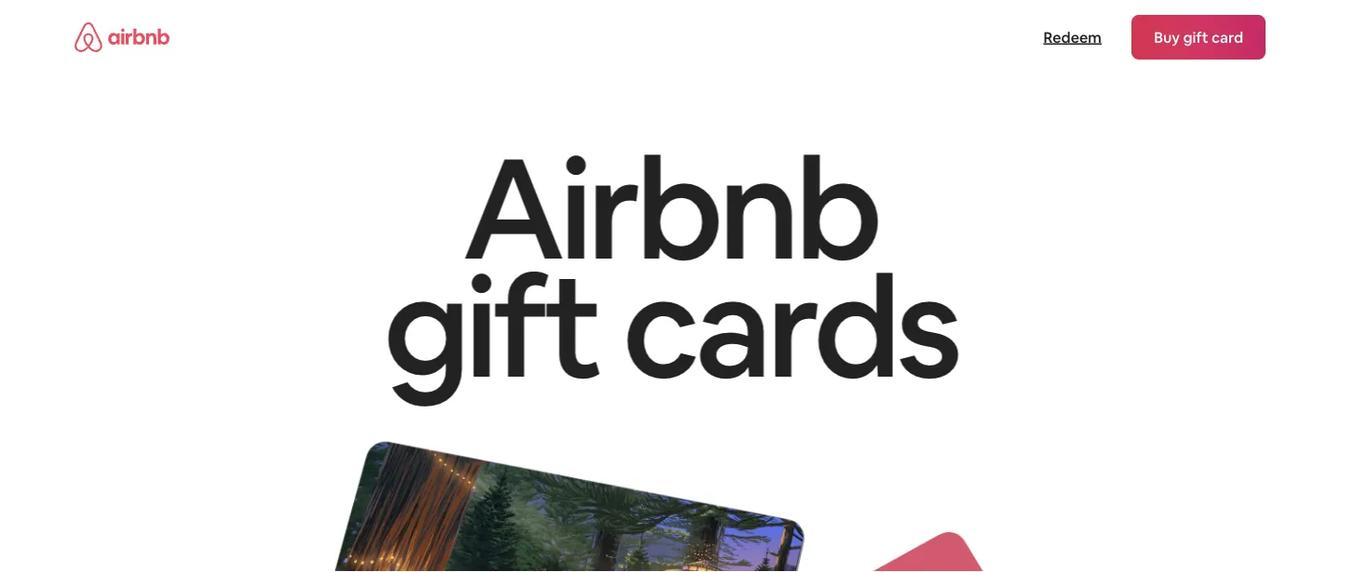 Task type: vqa. For each thing, say whether or not it's contained in the screenshot.
Airbnb gift cards
yes



Task type: locate. For each thing, give the bounding box(es) containing it.
profile element
[[692, 0, 1266, 75]]

redeem link
[[1034, 19, 1111, 56]]

gift cards
[[383, 236, 957, 418]]

redeem
[[1044, 27, 1102, 47]]



Task type: describe. For each thing, give the bounding box(es) containing it.
airbnb
[[462, 117, 878, 299]]

airbnb gift cards
[[383, 117, 957, 418]]



